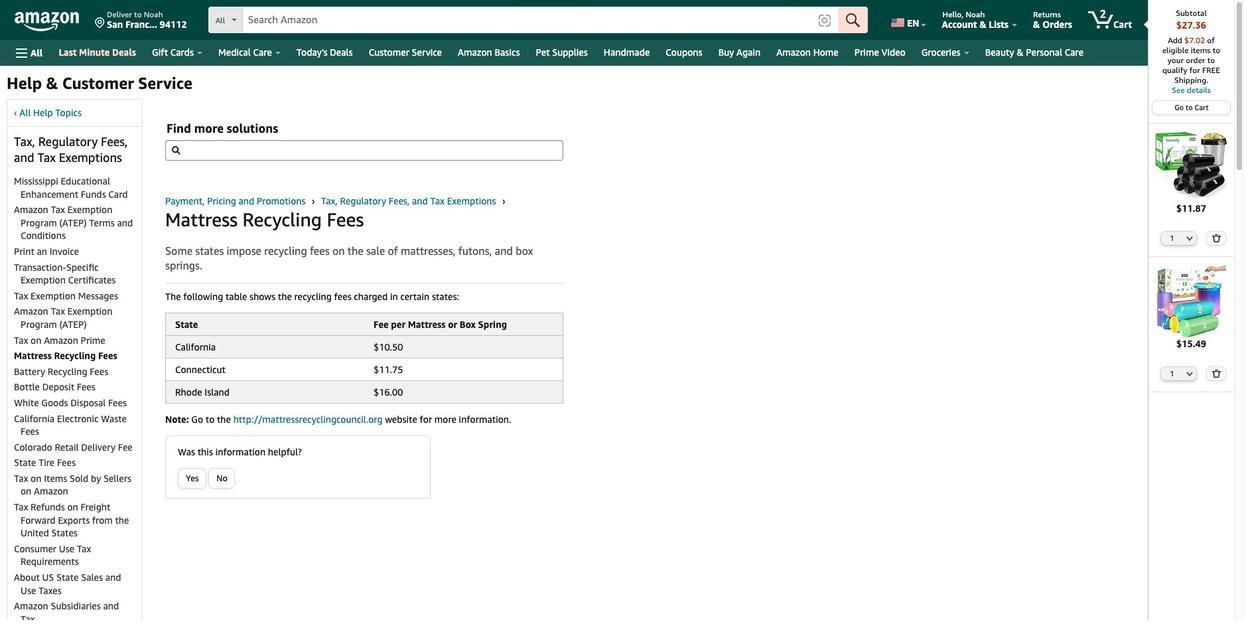 Task type: locate. For each thing, give the bounding box(es) containing it.
0 vertical spatial customer
[[369, 46, 409, 58]]

to down see details
[[1186, 103, 1193, 112]]

recycling
[[264, 244, 307, 258], [294, 291, 332, 302]]

1 horizontal spatial customer
[[369, 46, 409, 58]]

1 vertical spatial regulatory
[[340, 195, 386, 206]]

tax on items sold by sellers on amazon link
[[14, 473, 131, 497]]

all up medical
[[215, 15, 225, 25]]

of right $7.02
[[1208, 35, 1215, 45]]

on left sale
[[332, 244, 345, 258]]

to inside "link"
[[1186, 103, 1193, 112]]

exemption down transaction-
[[21, 274, 66, 286]]

0 horizontal spatial care
[[253, 46, 272, 58]]

0 horizontal spatial noah
[[144, 9, 163, 19]]

0 vertical spatial delete image
[[1212, 233, 1222, 242]]

0 vertical spatial fees,
[[101, 134, 128, 149]]

certificates
[[68, 274, 116, 286]]

1 horizontal spatial deals
[[330, 46, 353, 58]]

1 noah from the left
[[144, 9, 163, 19]]

box
[[460, 318, 476, 330]]

customer inside navigation navigation
[[369, 46, 409, 58]]

& left "orders"
[[1034, 19, 1041, 30]]

0 horizontal spatial california
[[14, 413, 55, 424]]

recycling
[[243, 208, 322, 230], [54, 350, 96, 361], [48, 366, 87, 377]]

rhode island
[[175, 386, 230, 397]]

colorado retail delivery fee link
[[14, 441, 133, 453]]

0 horizontal spatial state
[[14, 457, 36, 468]]

subsidiaries
[[51, 600, 101, 612]]

to right items
[[1213, 45, 1221, 55]]

on inside some states impose recycling fees on the sale of mattresses, futons, and box springs.
[[332, 244, 345, 258]]

1 horizontal spatial service
[[412, 46, 442, 58]]

1 vertical spatial use
[[21, 585, 36, 596]]

& for returns
[[1034, 19, 1041, 30]]

mattress
[[165, 208, 238, 230], [408, 318, 446, 330], [14, 350, 52, 361]]

0 vertical spatial prime
[[855, 46, 879, 58]]

mattress up battery
[[14, 350, 52, 361]]

1 vertical spatial fees,
[[389, 195, 410, 206]]

supplies
[[552, 46, 588, 58]]

1 horizontal spatial fees,
[[389, 195, 410, 206]]

2 horizontal spatial state
[[175, 318, 198, 330]]

0 vertical spatial help
[[7, 74, 42, 92]]

see
[[1172, 85, 1185, 95]]

help down all button
[[7, 74, 42, 92]]

1 horizontal spatial cart
[[1195, 103, 1209, 112]]

& inside the beauty & personal care 'link'
[[1017, 46, 1024, 58]]

recycling right shows
[[294, 291, 332, 302]]

0 horizontal spatial regulatory
[[38, 134, 98, 149]]

0 vertical spatial exemptions
[[59, 150, 122, 165]]

2 deals from the left
[[330, 46, 353, 58]]

the left sale
[[348, 244, 364, 258]]

program
[[21, 217, 57, 228], [21, 319, 57, 330]]

1 program from the top
[[21, 217, 57, 228]]

delete image for $15.49
[[1212, 369, 1222, 378]]

exemption up amazon tax exemption program (atep) link
[[31, 290, 76, 301]]

go down see
[[1175, 103, 1184, 112]]

charged
[[354, 291, 388, 302]]

0 vertical spatial (atep)
[[59, 217, 87, 228]]

go to cart link
[[1153, 101, 1231, 114]]

service left 'amazon basics' on the left top of the page
[[412, 46, 442, 58]]

1 horizontal spatial for
[[1190, 65, 1201, 75]]

2 vertical spatial mattress
[[14, 350, 52, 361]]

1 vertical spatial delete image
[[1212, 369, 1222, 378]]

tax up mississippi
[[37, 150, 56, 165]]

minute
[[79, 46, 110, 58]]

amazon left basics
[[458, 46, 492, 58]]

all inside "search box"
[[215, 15, 225, 25]]

0 vertical spatial california
[[175, 341, 216, 352]]

deals right today's
[[330, 46, 353, 58]]

1 horizontal spatial noah
[[966, 9, 985, 19]]

1 horizontal spatial use
[[59, 543, 74, 554]]

website
[[385, 413, 417, 425]]

0 horizontal spatial tax,
[[14, 134, 35, 149]]

delivery
[[81, 441, 116, 453]]

hello, noah
[[943, 9, 985, 19]]

service down gift
[[138, 74, 192, 92]]

and right sales
[[105, 572, 121, 583]]

last minute deals link
[[51, 43, 144, 62]]

0 vertical spatial recycling
[[264, 244, 307, 258]]

prime inside the mississippi educational enhancement funds card amazon tax exemption program (atep) terms and conditions print an invoice transaction-specific exemption certificates tax exemption messages amazon tax exemption program (atep) tax on amazon prime mattress recycling fees battery recycling fees bottle deposit fees white goods disposal fees california electronic waste fees colorado retail delivery fee state tire fees tax on items sold by sellers on amazon tax refunds on freight forward exports from the united states consumer use tax requirements about us state sales and use taxes amazon subsidiaries and tax
[[81, 334, 105, 346]]

amazon down taxes
[[14, 600, 48, 612]]

0 vertical spatial more
[[194, 121, 224, 135]]

fees, inside tax, regulatory fees, and tax exemptions
[[101, 134, 128, 149]]

tax down states on the left of page
[[77, 543, 91, 554]]

account & lists
[[942, 19, 1009, 30]]

(atep) left terms at left
[[59, 217, 87, 228]]

go inside "link"
[[1175, 103, 1184, 112]]

tax down state tire fees link at bottom left
[[14, 473, 28, 484]]

tax on amazon prime link
[[14, 334, 105, 346]]

1 vertical spatial service
[[138, 74, 192, 92]]

1 vertical spatial more
[[435, 413, 457, 425]]

0 vertical spatial tax,
[[14, 134, 35, 149]]

fee left the per
[[374, 318, 389, 330]]

exemptions up educational
[[59, 150, 122, 165]]

1 horizontal spatial prime
[[855, 46, 879, 58]]

1 horizontal spatial fee
[[374, 318, 389, 330]]

1 left dropdown icon
[[1171, 233, 1175, 242]]

0 horizontal spatial prime
[[81, 334, 105, 346]]

to down island at left
[[206, 413, 215, 425]]

to
[[134, 9, 142, 19], [1213, 45, 1221, 55], [1208, 55, 1216, 65], [1186, 103, 1193, 112], [206, 413, 215, 425]]

or
[[448, 318, 457, 330]]

0 horizontal spatial for
[[420, 413, 432, 425]]

electronic
[[57, 413, 99, 424]]

state down colorado
[[14, 457, 36, 468]]

order
[[1186, 55, 1206, 65]]

tax,
[[14, 134, 35, 149], [321, 195, 338, 206]]

fee inside mattress recycling fees article
[[374, 318, 389, 330]]

$10.50
[[374, 341, 403, 352]]

0 horizontal spatial exemptions
[[59, 150, 122, 165]]

Find more solutions search field
[[165, 140, 564, 161]]

conditions
[[21, 230, 66, 241]]

care right personal
[[1065, 46, 1084, 58]]

94112‌
[[160, 19, 187, 30]]

pricing
[[207, 195, 236, 206]]

beauty
[[986, 46, 1015, 58]]

1 vertical spatial tax,
[[321, 195, 338, 206]]

1 vertical spatial prime
[[81, 334, 105, 346]]

battery
[[14, 366, 45, 377]]

taxes
[[39, 585, 62, 596]]

& for account
[[980, 19, 987, 30]]

1 deals from the left
[[112, 46, 136, 58]]

prime inside prime video link
[[855, 46, 879, 58]]

1 vertical spatial exemptions
[[447, 195, 496, 206]]

on
[[332, 244, 345, 258], [31, 334, 41, 346], [31, 473, 41, 484], [21, 486, 31, 497], [67, 501, 78, 513]]

0 vertical spatial state
[[175, 318, 198, 330]]

service inside navigation navigation
[[412, 46, 442, 58]]

yes
[[186, 472, 199, 483]]

0 vertical spatial mattress
[[165, 208, 238, 230]]

personal
[[1026, 46, 1063, 58]]

enhancement
[[21, 188, 78, 200]]

account
[[942, 19, 978, 30]]

retail
[[55, 441, 79, 453]]

buy
[[719, 46, 734, 58]]

to right deliver
[[134, 9, 142, 19]]

2 vertical spatial all
[[19, 107, 31, 118]]

waste
[[101, 413, 127, 424]]

care right medical
[[253, 46, 272, 58]]

0 horizontal spatial fees,
[[101, 134, 128, 149]]

1 vertical spatial help
[[33, 107, 53, 118]]

tax, right promotions
[[321, 195, 338, 206]]

california
[[175, 341, 216, 352], [14, 413, 55, 424]]

0 horizontal spatial go
[[191, 413, 203, 425]]

rhode
[[175, 386, 202, 397]]

amazon
[[458, 46, 492, 58], [777, 46, 811, 58], [14, 204, 48, 215], [14, 306, 48, 317], [44, 334, 78, 346], [34, 486, 68, 497], [14, 600, 48, 612]]

0 vertical spatial fees
[[310, 244, 330, 258]]

see details
[[1172, 85, 1211, 95]]

use down states on the left of page
[[59, 543, 74, 554]]

customer service
[[369, 46, 442, 58]]

1 vertical spatial recycling
[[54, 350, 96, 361]]

fees, up mattresses,
[[389, 195, 410, 206]]

deals inside last minute deals 'link'
[[112, 46, 136, 58]]

items
[[44, 473, 67, 484]]

No submit
[[209, 469, 234, 488]]

& left lists
[[980, 19, 987, 30]]

tax, inside tax, regulatory fees, and tax exemptions
[[14, 134, 35, 149]]

freight
[[81, 501, 110, 513]]

fee inside the mississippi educational enhancement funds card amazon tax exemption program (atep) terms and conditions print an invoice transaction-specific exemption certificates tax exemption messages amazon tax exemption program (atep) tax on amazon prime mattress recycling fees battery recycling fees bottle deposit fees white goods disposal fees california electronic waste fees colorado retail delivery fee state tire fees tax on items sold by sellers on amazon tax refunds on freight forward exports from the united states consumer use tax requirements about us state sales and use taxes amazon subsidiaries and tax
[[118, 441, 133, 453]]

1 vertical spatial (atep)
[[59, 319, 87, 330]]

on up refunds
[[21, 486, 31, 497]]

all inside button
[[31, 47, 43, 58]]

0 vertical spatial for
[[1190, 65, 1201, 75]]

recycling up deposit
[[48, 366, 87, 377]]

(atep) up tax on amazon prime link
[[59, 319, 87, 330]]

of right sale
[[388, 244, 398, 258]]

1 vertical spatial go
[[191, 413, 203, 425]]

prime left video
[[855, 46, 879, 58]]

recycling down promotions
[[243, 208, 322, 230]]

prime down amazon tax exemption program (atep) link
[[81, 334, 105, 346]]

amazon tax exemption program (atep) terms and conditions link
[[14, 204, 133, 241]]

groceries link
[[914, 43, 978, 62]]

deals down the san
[[112, 46, 136, 58]]

states
[[195, 244, 224, 258]]

1 vertical spatial mattress
[[408, 318, 446, 330]]

go
[[1175, 103, 1184, 112], [191, 413, 203, 425]]

0 horizontal spatial mattress
[[14, 350, 52, 361]]

0 vertical spatial program
[[21, 217, 57, 228]]

goods
[[41, 397, 68, 408]]

card
[[108, 188, 128, 200]]

all right '‹' on the left of page
[[19, 107, 31, 118]]

program up tax on amazon prime link
[[21, 319, 57, 330]]

0 horizontal spatial service
[[138, 74, 192, 92]]

1 vertical spatial program
[[21, 319, 57, 330]]

deliver
[[107, 9, 132, 19]]

2 1 from the top
[[1171, 369, 1175, 378]]

qualify
[[1163, 65, 1188, 75]]

requirements
[[21, 556, 79, 567]]

go inside mattress recycling fees article
[[191, 413, 203, 425]]

1 vertical spatial 1
[[1171, 369, 1175, 378]]

1 vertical spatial for
[[420, 413, 432, 425]]

customer right today's deals in the top left of the page
[[369, 46, 409, 58]]

en
[[908, 17, 920, 29]]

‹
[[14, 107, 17, 118]]

1 horizontal spatial mattress
[[165, 208, 238, 230]]

fees left charged
[[334, 291, 352, 302]]

of inside of eligible items to your order to qualify for free shipping.
[[1208, 35, 1215, 45]]

0 horizontal spatial ›
[[312, 195, 315, 206]]

noah right hello,
[[966, 9, 985, 19]]

more
[[194, 121, 224, 135], [435, 413, 457, 425]]

transaction-
[[14, 261, 66, 273]]

delete image right dropdown icon
[[1212, 233, 1222, 242]]

tax up battery
[[14, 334, 28, 346]]

state down the
[[175, 318, 198, 330]]

0 vertical spatial of
[[1208, 35, 1215, 45]]

cart right "2"
[[1114, 19, 1132, 30]]

fees inside mattress recycling fees article
[[327, 208, 364, 230]]

1 vertical spatial california
[[14, 413, 55, 424]]

and left box
[[495, 244, 513, 258]]

states
[[51, 527, 78, 539]]

delete image for $11.87
[[1212, 233, 1222, 242]]

0 vertical spatial cart
[[1114, 19, 1132, 30]]

1 vertical spatial all
[[31, 47, 43, 58]]

1 horizontal spatial of
[[1208, 35, 1215, 45]]

help left topics
[[33, 107, 53, 118]]

island
[[205, 386, 230, 397]]

en link
[[884, 3, 932, 37]]

sales
[[81, 572, 103, 583]]

1 horizontal spatial go
[[1175, 103, 1184, 112]]

tax down enhancement
[[51, 204, 65, 215]]

refunds
[[31, 501, 65, 513]]

tax refunds on freight forward exports from the united states link
[[14, 501, 129, 539]]

fee right delivery at the left bottom
[[118, 441, 133, 453]]

1 vertical spatial customer
[[62, 74, 134, 92]]

0 horizontal spatial customer
[[62, 74, 134, 92]]

0 horizontal spatial fees
[[310, 244, 330, 258]]

1 vertical spatial of
[[388, 244, 398, 258]]

recycling up battery recycling fees link
[[54, 350, 96, 361]]

add
[[1168, 35, 1183, 45]]

1 delete image from the top
[[1212, 233, 1222, 242]]

for left free
[[1190, 65, 1201, 75]]

all
[[215, 15, 225, 25], [31, 47, 43, 58], [19, 107, 31, 118]]

california down white at the left of the page
[[14, 413, 55, 424]]

& inside help & customer service link
[[46, 74, 58, 92]]

0 horizontal spatial of
[[388, 244, 398, 258]]

0 vertical spatial all
[[215, 15, 225, 25]]

state
[[175, 318, 198, 330], [14, 457, 36, 468], [56, 572, 79, 583]]

1 horizontal spatial fees
[[334, 291, 352, 302]]

0 vertical spatial regulatory
[[38, 134, 98, 149]]

regulatory inside tax, regulatory fees, and tax exemptions
[[38, 134, 98, 149]]

recycling down 'mattress recycling fees'
[[264, 244, 307, 258]]

california inside mattress recycling fees article
[[175, 341, 216, 352]]

california electronic waste fees link
[[14, 413, 127, 437]]

1 1 from the top
[[1171, 233, 1175, 242]]

the inside the mississippi educational enhancement funds card amazon tax exemption program (atep) terms and conditions print an invoice transaction-specific exemption certificates tax exemption messages amazon tax exemption program (atep) tax on amazon prime mattress recycling fees battery recycling fees bottle deposit fees white goods disposal fees california electronic waste fees colorado retail delivery fee state tire fees tax on items sold by sellers on amazon tax refunds on freight forward exports from the united states consumer use tax requirements about us state sales and use taxes amazon subsidiaries and tax
[[115, 514, 129, 526]]

0 vertical spatial 1
[[1171, 233, 1175, 242]]

0 vertical spatial recycling
[[243, 208, 322, 230]]

& inside returns & orders
[[1034, 19, 1041, 30]]

1 left dropdown image
[[1171, 369, 1175, 378]]

0 vertical spatial fee
[[374, 318, 389, 330]]

1 vertical spatial cart
[[1195, 103, 1209, 112]]

fees, up educational
[[101, 134, 128, 149]]

1 vertical spatial state
[[14, 457, 36, 468]]

all left last
[[31, 47, 43, 58]]

2 care from the left
[[1065, 46, 1084, 58]]

mattress left or
[[408, 318, 446, 330]]

tax, down '‹' on the left of page
[[14, 134, 35, 149]]

None submit
[[839, 7, 868, 33], [1208, 231, 1226, 245], [1208, 367, 1226, 381], [839, 7, 868, 33], [1208, 231, 1226, 245], [1208, 367, 1226, 381]]

regulatory down topics
[[38, 134, 98, 149]]

for
[[1190, 65, 1201, 75], [420, 413, 432, 425]]

1 horizontal spatial more
[[435, 413, 457, 425]]

& up all help topics link
[[46, 74, 58, 92]]

0 horizontal spatial deals
[[112, 46, 136, 58]]

Search Amazon text field
[[243, 7, 812, 33]]

was
[[178, 446, 195, 457]]

and up mississippi
[[14, 150, 34, 165]]

delete image
[[1212, 233, 1222, 242], [1212, 369, 1222, 378]]

state right us
[[56, 572, 79, 583]]

noah right deliver
[[144, 9, 163, 19]]

subtotal $27.36
[[1176, 8, 1207, 31]]

mattress down payment,
[[165, 208, 238, 230]]

the right from
[[115, 514, 129, 526]]

1 horizontal spatial ›
[[502, 195, 506, 206]]

amazon down enhancement
[[14, 204, 48, 215]]

0 vertical spatial go
[[1175, 103, 1184, 112]]

1.2 gallon/330pcs strong trash bags colorful clear garbage bags by teivio, bathroom trash can bin liners, small plastic bags for home office kitchen, multicolor image
[[1155, 265, 1228, 337]]

fee per mattress or box spring
[[374, 318, 507, 330]]

shipping.
[[1175, 75, 1209, 85]]

exemptions up futons,
[[447, 195, 496, 206]]

2 delete image from the top
[[1212, 369, 1222, 378]]

returns & orders
[[1034, 9, 1073, 30]]

dropdown image
[[1187, 235, 1194, 241]]

customer down last minute deals 'link'
[[62, 74, 134, 92]]

tax up 'forward' in the left of the page
[[14, 501, 28, 513]]

1 vertical spatial fee
[[118, 441, 133, 453]]

use down about at the left
[[21, 585, 36, 596]]

delete image right dropdown image
[[1212, 369, 1222, 378]]

fees up the following table shows the recycling fees charged in certain states:
[[310, 244, 330, 258]]

hello,
[[943, 9, 964, 19]]

more right find at the top left of page
[[194, 121, 224, 135]]

& right 'beauty'
[[1017, 46, 1024, 58]]

0 vertical spatial service
[[412, 46, 442, 58]]

the right shows
[[278, 291, 292, 302]]

2 › from the left
[[502, 195, 506, 206]]

cart down details
[[1195, 103, 1209, 112]]

0 horizontal spatial fee
[[118, 441, 133, 453]]

shows
[[250, 291, 276, 302]]

0 horizontal spatial cart
[[1114, 19, 1132, 30]]

›
[[312, 195, 315, 206], [502, 195, 506, 206]]

1 horizontal spatial care
[[1065, 46, 1084, 58]]



Task type: vqa. For each thing, say whether or not it's contained in the screenshot.


Task type: describe. For each thing, give the bounding box(es) containing it.
bottle
[[14, 381, 40, 393]]

and up mattresses,
[[412, 195, 428, 206]]

1 vertical spatial recycling
[[294, 291, 332, 302]]

again
[[737, 46, 761, 58]]

mattress recycling fees article
[[165, 208, 564, 426]]

the down island at left
[[217, 413, 231, 425]]

1 horizontal spatial tax,
[[321, 195, 338, 206]]

deposit
[[42, 381, 74, 393]]

beauty & personal care
[[986, 46, 1084, 58]]

1 for $15.49
[[1171, 369, 1175, 378]]

2 horizontal spatial mattress
[[408, 318, 446, 330]]

state inside mattress recycling fees article
[[175, 318, 198, 330]]

prime video link
[[847, 43, 914, 62]]

1 vertical spatial fees
[[334, 291, 352, 302]]

on up battery
[[31, 334, 41, 346]]

All search field
[[208, 7, 868, 35]]

deals inside "today's deals" link
[[330, 46, 353, 58]]

topics
[[55, 107, 82, 118]]

0 horizontal spatial use
[[21, 585, 36, 596]]

$16.00
[[374, 386, 403, 397]]

of inside some states impose recycling fees on the sale of mattresses, futons, and box springs.
[[388, 244, 398, 258]]

about
[[14, 572, 40, 583]]

find more solutions
[[167, 121, 278, 135]]

help & customer service
[[7, 74, 192, 92]]

dropdown image
[[1187, 371, 1194, 377]]

last
[[59, 46, 77, 58]]

$27.36
[[1177, 19, 1207, 31]]

print an invoice link
[[14, 246, 79, 257]]

by
[[91, 473, 101, 484]]

pet supplies
[[536, 46, 588, 58]]

information.
[[459, 413, 512, 425]]

0 vertical spatial use
[[59, 543, 74, 554]]

and inside some states impose recycling fees on the sale of mattresses, futons, and box springs.
[[495, 244, 513, 258]]

free
[[1203, 65, 1221, 75]]

http://mattressrecyclingcouncil.org link
[[233, 413, 383, 425]]

mississippi educational enhancement funds card link
[[14, 175, 128, 200]]

mattress inside the mississippi educational enhancement funds card amazon tax exemption program (atep) terms and conditions print an invoice transaction-specific exemption certificates tax exemption messages amazon tax exemption program (atep) tax on amazon prime mattress recycling fees battery recycling fees bottle deposit fees white goods disposal fees california electronic waste fees colorado retail delivery fee state tire fees tax on items sold by sellers on amazon tax refunds on freight forward exports from the united states consumer use tax requirements about us state sales and use taxes amazon subsidiaries and tax
[[14, 350, 52, 361]]

pet
[[536, 46, 550, 58]]

on up exports
[[67, 501, 78, 513]]

the following table shows the recycling fees charged in certain states:
[[165, 291, 459, 302]]

noah inside deliver to noah san franc... 94112‌
[[144, 9, 163, 19]]

connecticut
[[175, 364, 226, 375]]

Yes submit
[[179, 469, 206, 488]]

amazon home link
[[769, 43, 847, 62]]

amazon basics link
[[450, 43, 528, 62]]

terms
[[89, 217, 115, 228]]

box
[[516, 244, 533, 258]]

1 horizontal spatial exemptions
[[447, 195, 496, 206]]

exemption down messages
[[67, 306, 112, 317]]

gift cards
[[152, 46, 194, 58]]

amazon down items
[[34, 486, 68, 497]]

2 vertical spatial state
[[56, 572, 79, 583]]

amazon down amazon tax exemption program (atep) link
[[44, 334, 78, 346]]

payment,
[[165, 195, 205, 206]]

buy again
[[719, 46, 761, 58]]

information
[[215, 446, 266, 457]]

mississippi
[[14, 175, 58, 187]]

tax down about at the left
[[21, 613, 35, 620]]

2 (atep) from the top
[[59, 319, 87, 330]]

amazon home
[[777, 46, 839, 58]]

california inside the mississippi educational enhancement funds card amazon tax exemption program (atep) terms and conditions print an invoice transaction-specific exemption certificates tax exemption messages amazon tax exemption program (atep) tax on amazon prime mattress recycling fees battery recycling fees bottle deposit fees white goods disposal fees california electronic waste fees colorado retail delivery fee state tire fees tax on items sold by sellers on amazon tax refunds on freight forward exports from the united states consumer use tax requirements about us state sales and use taxes amazon subsidiaries and tax
[[14, 413, 55, 424]]

and inside tax, regulatory fees, and tax exemptions
[[14, 150, 34, 165]]

more inside mattress recycling fees article
[[435, 413, 457, 425]]

on down state tire fees link at bottom left
[[31, 473, 41, 484]]

futons,
[[459, 244, 492, 258]]

following
[[183, 291, 223, 302]]

2 vertical spatial recycling
[[48, 366, 87, 377]]

and right 'subsidiaries'
[[103, 600, 119, 612]]

state tire fees link
[[14, 457, 76, 468]]

& for beauty
[[1017, 46, 1024, 58]]

payment, pricing and promotions › tax, regulatory fees, and tax exemptions ›
[[165, 195, 508, 206]]

‹ all help topics
[[14, 107, 82, 118]]

educational
[[61, 175, 110, 187]]

customer service link
[[361, 43, 450, 62]]

details
[[1187, 85, 1211, 95]]

san
[[107, 19, 123, 30]]

us
[[42, 572, 54, 583]]

tax down tax exemption messages "link"
[[51, 306, 65, 317]]

to inside mattress recycling fees article
[[206, 413, 215, 425]]

basics
[[495, 46, 520, 58]]

2 noah from the left
[[966, 9, 985, 19]]

springs.
[[165, 259, 202, 272]]

solutions
[[227, 121, 278, 135]]

fees inside some states impose recycling fees on the sale of mattresses, futons, and box springs.
[[310, 244, 330, 258]]

go to cart
[[1175, 103, 1209, 112]]

1 › from the left
[[312, 195, 315, 206]]

white
[[14, 397, 39, 408]]

in
[[390, 291, 398, 302]]

impose
[[227, 244, 262, 258]]

eligible
[[1163, 45, 1189, 55]]

find
[[167, 121, 191, 135]]

recycling inside some states impose recycling fees on the sale of mattresses, futons, and box springs.
[[264, 244, 307, 258]]

note: go to the http://mattressrecyclingcouncil.org website for more information.
[[165, 413, 512, 425]]

white goods disposal fees link
[[14, 397, 127, 408]]

search image
[[172, 146, 181, 154]]

1 care from the left
[[253, 46, 272, 58]]

sold
[[70, 473, 89, 484]]

hommaly 1.2 gallon 240 pcs small black trash bags, strong garbage bags, bathroom trash can bin liners unscented, mini plastic bags for office, waste basket liner, fit 3,4.5,6 liters, 0.5,0.8,1,1.2 gal image
[[1155, 129, 1228, 202]]

and right terms at left
[[117, 217, 133, 228]]

exemption down funds
[[67, 204, 112, 215]]

navigation navigation
[[0, 0, 1236, 620]]

spring
[[478, 318, 507, 330]]

tax exemption messages link
[[14, 290, 118, 301]]

amazon tax exemption program (atep) link
[[14, 306, 112, 330]]

disposal
[[70, 397, 106, 408]]

orders
[[1043, 19, 1073, 30]]

consumer
[[14, 543, 56, 554]]

amazon image
[[15, 12, 79, 32]]

medical
[[218, 46, 251, 58]]

tax up mattresses,
[[430, 195, 445, 206]]

beauty & personal care link
[[978, 43, 1092, 62]]

and right pricing
[[239, 195, 254, 206]]

to right order
[[1208, 55, 1216, 65]]

for inside mattress recycling fees article
[[420, 413, 432, 425]]

1 for $11.87
[[1171, 233, 1175, 242]]

tax down transaction-
[[14, 290, 28, 301]]

some states impose recycling fees on the sale of mattresses, futons, and box springs.
[[165, 244, 533, 272]]

cart inside "link"
[[1195, 103, 1209, 112]]

transaction-specific exemption certificates link
[[14, 261, 116, 286]]

the inside some states impose recycling fees on the sale of mattresses, futons, and box springs.
[[348, 244, 364, 258]]

care inside 'link'
[[1065, 46, 1084, 58]]

0 horizontal spatial more
[[194, 121, 224, 135]]

1 (atep) from the top
[[59, 217, 87, 228]]

for inside of eligible items to your order to qualify for free shipping.
[[1190, 65, 1201, 75]]

bottle deposit fees link
[[14, 381, 95, 393]]

amazon basics
[[458, 46, 520, 58]]

mattress recycling fees
[[165, 208, 364, 230]]

1 horizontal spatial regulatory
[[340, 195, 386, 206]]

note:
[[165, 413, 189, 425]]

from
[[92, 514, 113, 526]]

2 program from the top
[[21, 319, 57, 330]]

tax, regulatory fees, and tax exemptions
[[14, 134, 128, 165]]

to inside deliver to noah san franc... 94112‌
[[134, 9, 142, 19]]

all help topics link
[[19, 107, 82, 118]]

exemptions inside tax, regulatory fees, and tax exemptions
[[59, 150, 122, 165]]

handmade link
[[596, 43, 658, 62]]

tax inside tax, regulatory fees, and tax exemptions
[[37, 150, 56, 165]]

amazon down tax exemption messages "link"
[[14, 306, 48, 317]]

promotions
[[257, 195, 306, 206]]

recycling inside article
[[243, 208, 322, 230]]

items
[[1191, 45, 1211, 55]]

& for help
[[46, 74, 58, 92]]

amazon left home
[[777, 46, 811, 58]]

returns
[[1034, 9, 1061, 19]]



